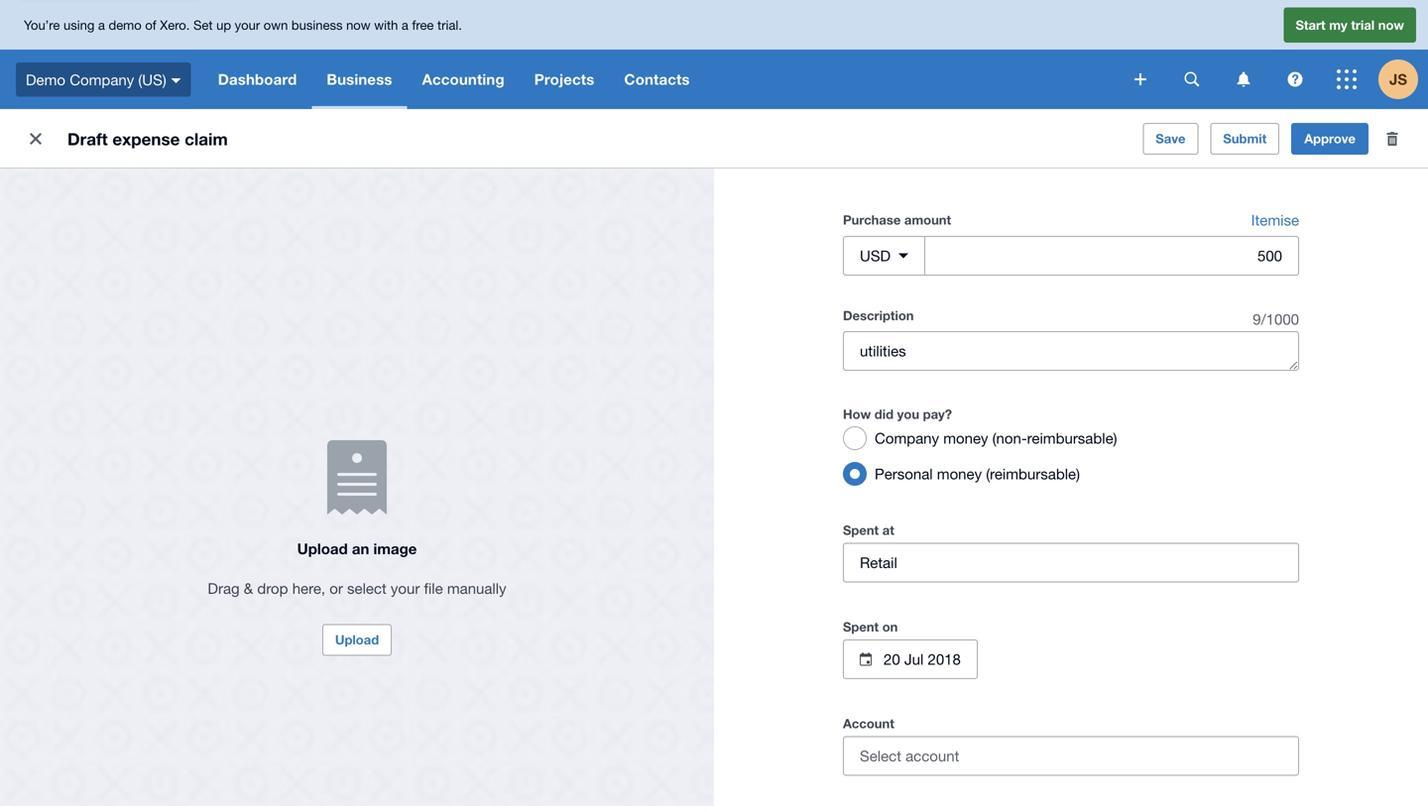 Task type: locate. For each thing, give the bounding box(es) containing it.
a right the using
[[98, 17, 105, 32]]

submit button
[[1211, 123, 1280, 155]]

1 a from the left
[[98, 17, 105, 32]]

upload an image
[[297, 540, 417, 558]]

1 vertical spatial upload
[[335, 632, 379, 648]]

upload button
[[322, 624, 392, 656]]

1 horizontal spatial svg image
[[1238, 72, 1251, 87]]

draft
[[67, 129, 108, 149]]

svg image down start
[[1289, 72, 1303, 87]]

usd
[[860, 247, 891, 264]]

demo
[[26, 71, 66, 88]]

upload left an
[[297, 540, 348, 558]]

1 vertical spatial money
[[938, 465, 982, 483]]

how
[[843, 407, 871, 422]]

status
[[926, 276, 1300, 300]]

of
[[145, 17, 156, 32]]

upload inside upload button
[[335, 632, 379, 648]]

company left (us)
[[70, 71, 134, 88]]

0 horizontal spatial a
[[98, 17, 105, 32]]

js button
[[1379, 50, 1429, 109]]

0 vertical spatial money
[[944, 430, 989, 447]]

9/1000
[[1254, 311, 1300, 328]]

your
[[235, 17, 260, 32], [391, 580, 420, 597]]

0 horizontal spatial now
[[346, 17, 371, 32]]

free
[[412, 17, 434, 32]]

money down pay?
[[944, 430, 989, 447]]

submit
[[1224, 131, 1267, 146]]

1 horizontal spatial company
[[875, 430, 940, 447]]

1 vertical spatial spent
[[843, 620, 879, 635]]

now right trial
[[1379, 17, 1405, 32]]

&
[[244, 580, 253, 597]]

1 vertical spatial your
[[391, 580, 420, 597]]

spent left 'at'
[[843, 523, 879, 538]]

spent left on
[[843, 620, 879, 635]]

trial
[[1352, 17, 1375, 32]]

your right up
[[235, 17, 260, 32]]

company down you
[[875, 430, 940, 447]]

0 horizontal spatial company
[[70, 71, 134, 88]]

jul
[[905, 651, 924, 668]]

dashboard
[[218, 70, 297, 88]]

0 horizontal spatial svg image
[[1185, 72, 1200, 87]]

itemise
[[1252, 211, 1300, 229]]

1 horizontal spatial now
[[1379, 17, 1405, 32]]

here,
[[292, 580, 326, 597]]

demo company (us)
[[26, 71, 166, 88]]

0 horizontal spatial your
[[235, 17, 260, 32]]

business
[[327, 70, 393, 88]]

2 spent from the top
[[843, 620, 879, 635]]

banner
[[0, 0, 1429, 109]]

svg image right (us)
[[171, 78, 181, 83]]

set
[[193, 17, 213, 32]]

svg image up save button
[[1135, 73, 1147, 85]]

svg image up submit
[[1238, 72, 1251, 87]]

(us)
[[138, 71, 166, 88]]

1 vertical spatial company
[[875, 430, 940, 447]]

option group
[[836, 419, 1300, 494]]

option group containing company money (non-reimbursable)
[[836, 419, 1300, 494]]

manually
[[447, 580, 507, 597]]

js
[[1390, 70, 1408, 88]]

a
[[98, 17, 105, 32], [402, 17, 409, 32]]

pay?
[[923, 407, 953, 422]]

None field
[[843, 737, 1300, 800]]

at
[[883, 523, 895, 538]]

approve button
[[1292, 123, 1369, 155]]

2 now from the left
[[1379, 17, 1405, 32]]

an
[[352, 540, 370, 558]]

business
[[292, 17, 343, 32]]

a left free
[[402, 17, 409, 32]]

spent on
[[843, 620, 898, 635]]

1 horizontal spatial a
[[402, 17, 409, 32]]

svg image up save
[[1185, 72, 1200, 87]]

1 svg image from the left
[[1185, 72, 1200, 87]]

select
[[347, 580, 387, 597]]

spent for spent on
[[843, 620, 879, 635]]

upload down drag & drop here, or select your file manually
[[335, 632, 379, 648]]

(reimbursable)
[[987, 465, 1081, 483]]

1 spent from the top
[[843, 523, 879, 538]]

spent
[[843, 523, 879, 538], [843, 620, 879, 635]]

image
[[374, 540, 417, 558]]

0 vertical spatial company
[[70, 71, 134, 88]]

start my trial now
[[1296, 17, 1405, 32]]

upload for upload an image
[[297, 540, 348, 558]]

svg image left js on the top right of page
[[1338, 69, 1357, 89]]

account
[[843, 716, 895, 732]]

money for company
[[944, 430, 989, 447]]

0 vertical spatial spent
[[843, 523, 879, 538]]

company
[[70, 71, 134, 88], [875, 430, 940, 447]]

money
[[944, 430, 989, 447], [938, 465, 982, 483]]

2 a from the left
[[402, 17, 409, 32]]

now
[[346, 17, 371, 32], [1379, 17, 1405, 32]]

or
[[330, 580, 343, 597]]

own
[[264, 17, 288, 32]]

reimbursable)
[[1028, 430, 1118, 447]]

0 vertical spatial upload
[[297, 540, 348, 558]]

did
[[875, 407, 894, 422]]

svg image
[[1338, 69, 1357, 89], [1289, 72, 1303, 87], [1135, 73, 1147, 85], [171, 78, 181, 83]]

description
[[843, 308, 914, 323]]

money down company money (non-reimbursable)
[[938, 465, 982, 483]]

0 vertical spatial your
[[235, 17, 260, 32]]

your left file at the bottom
[[391, 580, 420, 597]]

1 now from the left
[[346, 17, 371, 32]]

claim
[[185, 129, 228, 149]]

drag
[[208, 580, 240, 597]]

now left with on the left top
[[346, 17, 371, 32]]

upload
[[297, 540, 348, 558], [335, 632, 379, 648]]

Purchase amount field
[[926, 237, 1299, 275]]

contacts
[[625, 70, 690, 88]]

spent for spent at
[[843, 523, 879, 538]]

svg image
[[1185, 72, 1200, 87], [1238, 72, 1251, 87]]

start
[[1296, 17, 1326, 32]]



Task type: vqa. For each thing, say whether or not it's contained in the screenshot.
staff at the top of the page
no



Task type: describe. For each thing, give the bounding box(es) containing it.
save button
[[1143, 123, 1199, 155]]

2 svg image from the left
[[1238, 72, 1251, 87]]

delete image
[[1373, 119, 1413, 159]]

drop
[[257, 580, 288, 597]]

accounting
[[422, 70, 505, 88]]

file
[[424, 580, 443, 597]]

purchase date image
[[860, 653, 872, 666]]

with
[[374, 17, 398, 32]]

up
[[216, 17, 231, 32]]

money for personal
[[938, 465, 982, 483]]

itemise link
[[1252, 208, 1300, 232]]

projects button
[[520, 50, 610, 109]]

dashboard link
[[203, 50, 312, 109]]

drag & drop here, or select your file manually
[[208, 580, 507, 597]]

upload for upload
[[335, 632, 379, 648]]

svg image inside demo company (us) popup button
[[171, 78, 181, 83]]

Select account text field
[[844, 738, 1299, 775]]

you
[[898, 407, 920, 422]]

personal money (reimbursable)
[[875, 465, 1081, 483]]

accounting button
[[407, 50, 520, 109]]

demo company (us) button
[[0, 50, 203, 109]]

Spent at field
[[844, 544, 1299, 582]]

amount
[[905, 212, 952, 228]]

using
[[63, 17, 95, 32]]

usd button
[[843, 236, 926, 276]]

on
[[883, 620, 898, 635]]

expense
[[112, 129, 180, 149]]

business button
[[312, 50, 407, 109]]

20
[[884, 651, 901, 668]]

trial.
[[438, 17, 462, 32]]

approve
[[1305, 131, 1356, 146]]

you're using a demo of xero. set up your own business now with a free trial.
[[24, 17, 462, 32]]

company money (non-reimbursable)
[[875, 430, 1118, 447]]

close image
[[16, 119, 56, 159]]

purchase
[[843, 212, 901, 228]]

banner containing dashboard
[[0, 0, 1429, 109]]

my
[[1330, 17, 1348, 32]]

purchase amount
[[843, 212, 952, 228]]

(non-
[[993, 430, 1028, 447]]

spent at
[[843, 523, 895, 538]]

draft expense claim
[[67, 129, 228, 149]]

how did you pay?
[[843, 407, 953, 422]]

1 horizontal spatial your
[[391, 580, 420, 597]]

projects
[[535, 70, 595, 88]]

contacts button
[[610, 50, 705, 109]]

you're
[[24, 17, 60, 32]]

save
[[1156, 131, 1186, 146]]

your inside banner
[[235, 17, 260, 32]]

2018
[[928, 651, 961, 668]]

Description text field
[[844, 332, 1299, 370]]

20 jul 2018
[[884, 651, 961, 668]]

xero.
[[160, 17, 190, 32]]

company inside popup button
[[70, 71, 134, 88]]

company inside option group
[[875, 430, 940, 447]]

personal
[[875, 465, 933, 483]]

demo
[[109, 17, 142, 32]]



